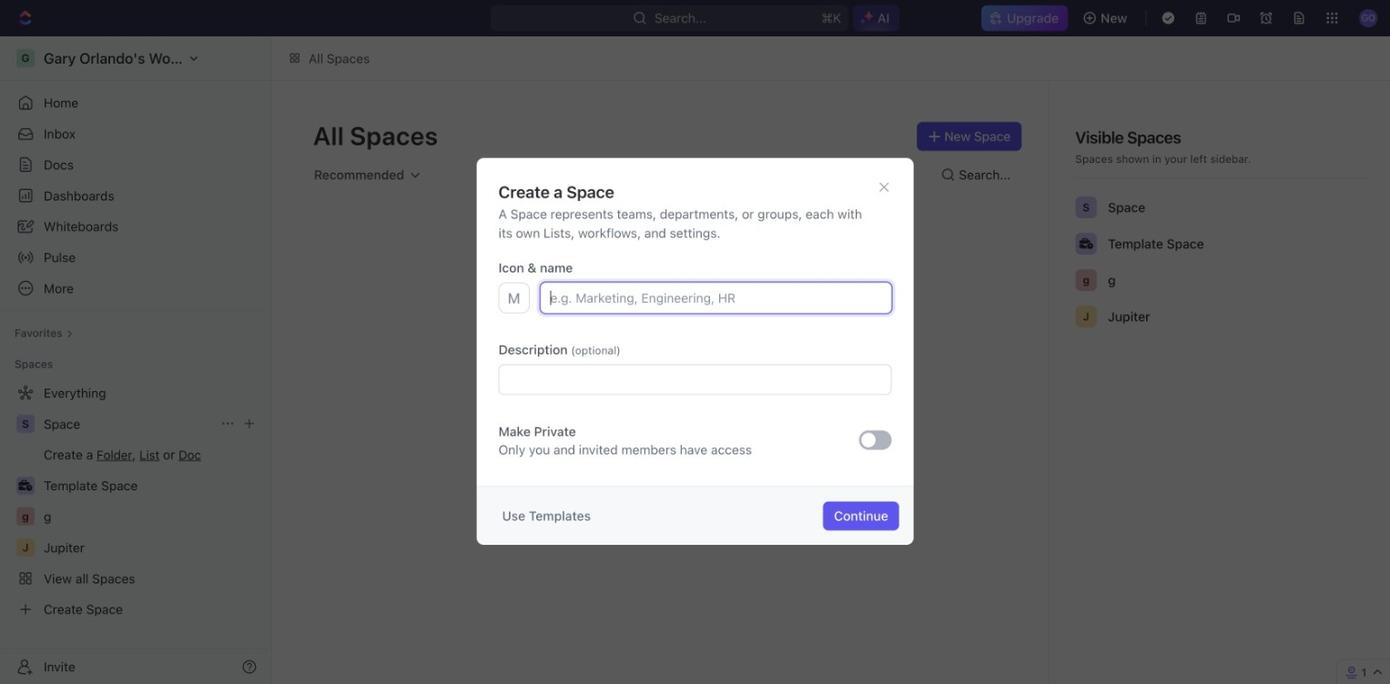 Task type: vqa. For each thing, say whether or not it's contained in the screenshot.
home
no



Task type: describe. For each thing, give the bounding box(es) containing it.
sidebar navigation
[[0, 36, 272, 685]]

e.g. Marketing, Engineering, HR field
[[541, 283, 892, 314]]

0 vertical spatial space, , element
[[1076, 197, 1097, 218]]

space, , element inside sidebar navigation
[[16, 415, 35, 433]]



Task type: locate. For each thing, give the bounding box(es) containing it.
jupiter, , element
[[1076, 306, 1097, 328]]

business time image
[[1080, 238, 1093, 249]]

None field
[[499, 365, 892, 396]]

space, , element
[[1076, 197, 1097, 218], [16, 415, 35, 433]]

g, , element
[[1076, 269, 1097, 291]]

0 horizontal spatial space, , element
[[16, 415, 35, 433]]

dialog
[[477, 158, 914, 546]]

1 horizontal spatial space, , element
[[1076, 197, 1097, 218]]

1 vertical spatial space, , element
[[16, 415, 35, 433]]



